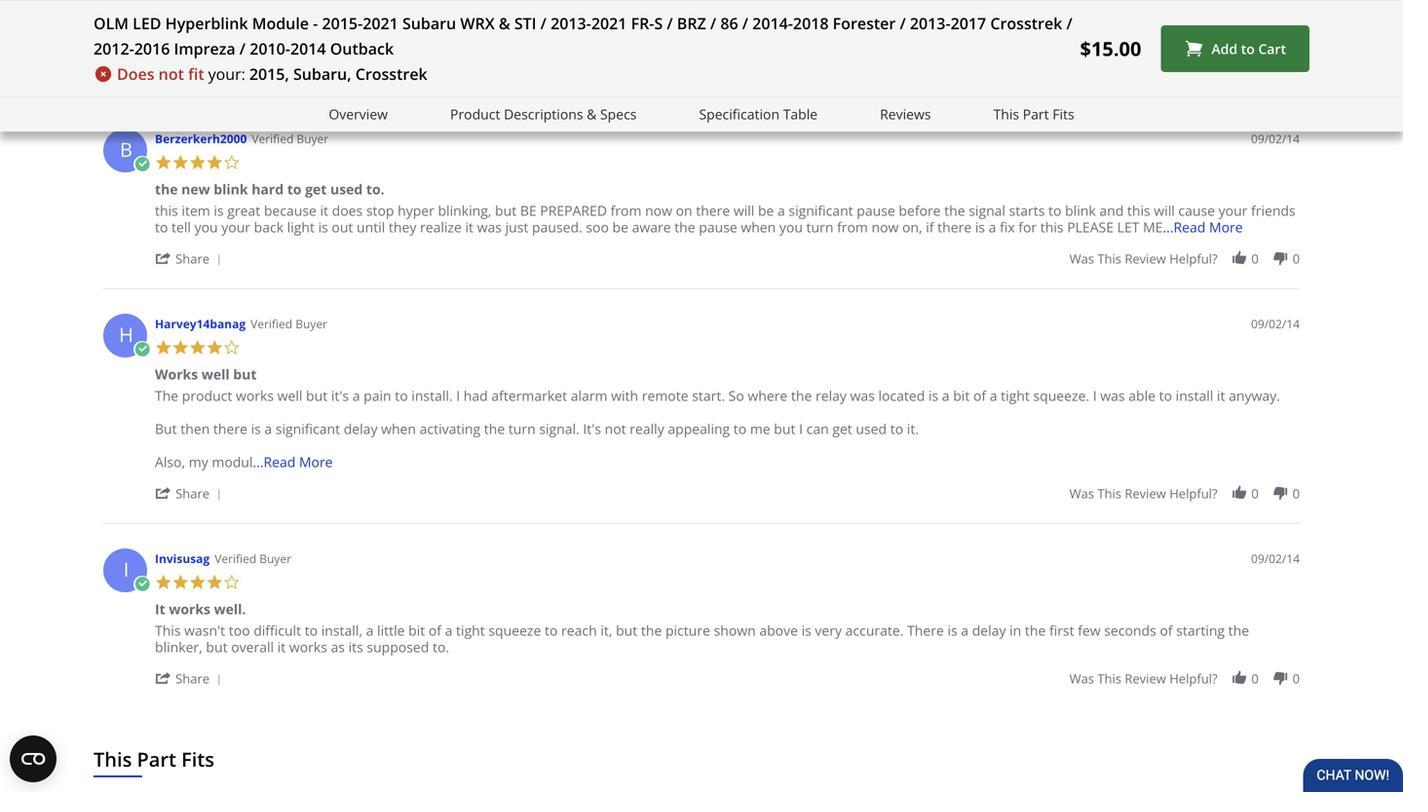 Task type: describe. For each thing, give the bounding box(es) containing it.
it,
[[601, 621, 612, 640]]

helpful? for b
[[1170, 250, 1218, 268]]

1 vertical spatial this part fits
[[94, 746, 214, 773]]

was inside this item is great because it does stop hyper blinking, but be prepared from now on there will be a significant pause before the signal starts to blink and this will cause your friends to tell you your back light is out until they realize it was just paused. soo be aware the pause when you turn from now on, if there is a fix for this please let me
[[477, 218, 502, 237]]

verified for i
[[215, 551, 256, 567]]

is left fix
[[975, 218, 985, 237]]

modul
[[212, 453, 253, 471]]

2 horizontal spatial was
[[1100, 387, 1125, 405]]

invisusag verified buyer
[[155, 551, 291, 567]]

0 vertical spatial delay
[[344, 420, 378, 438]]

0 horizontal spatial from
[[611, 201, 642, 220]]

soo
[[586, 218, 609, 237]]

i left the invisusag
[[123, 556, 129, 583]]

it's
[[583, 420, 601, 438]]

so
[[729, 387, 744, 405]]

the right if
[[944, 201, 965, 220]]

works
[[155, 365, 198, 384]]

s
[[654, 13, 663, 34]]

this item is great because it does stop hyper blinking, but be prepared from now on there will be a significant pause before the signal starts to blink and this will cause your friends to tell you your back light is out until they realize it was just paused. soo be aware the pause when you turn from now on, if there is a fix for this please let me
[[155, 201, 1296, 237]]

group for b
[[1070, 250, 1300, 268]]

it works well. heading
[[155, 600, 246, 622]]

to inside heading
[[287, 180, 302, 199]]

anyway.
[[1229, 387, 1280, 405]]

stop
[[366, 201, 394, 220]]

your:
[[208, 63, 245, 84]]

starts
[[1009, 201, 1045, 220]]

1 horizontal spatial &
[[587, 105, 597, 123]]

0 vertical spatial bit
[[953, 387, 970, 405]]

0 horizontal spatial works
[[169, 600, 210, 619]]

a right supposed
[[445, 621, 453, 640]]

i left had
[[456, 387, 460, 405]]

1 vertical spatial fits
[[181, 746, 214, 773]]

friends
[[1251, 201, 1296, 220]]

0 right vote up review by invisusag on  2 sep 2014 image
[[1252, 670, 1259, 688]]

review date 09/02/14 element for h
[[1251, 316, 1300, 333]]

09/02/14 for i
[[1251, 551, 1300, 567]]

is up 'also, my modul ...read more'
[[251, 420, 261, 438]]

install
[[1176, 387, 1214, 405]]

and
[[1100, 201, 1124, 220]]

empty star image for i
[[223, 574, 240, 591]]

also,
[[155, 453, 185, 471]]

0 horizontal spatial not
[[159, 63, 184, 84]]

to left reach
[[545, 621, 558, 640]]

0 vertical spatial this part fits
[[994, 105, 1075, 123]]

activating
[[420, 420, 481, 438]]

share button for b
[[155, 249, 228, 268]]

0 right vote down review by invisusag on  2 sep 2014 image
[[1293, 670, 1300, 688]]

shown
[[714, 621, 756, 640]]

...read more
[[1163, 218, 1243, 237]]

forester
[[833, 13, 896, 34]]

it right realize
[[465, 218, 474, 237]]

verified buyer heading for b
[[252, 131, 329, 147]]

does not fit your: 2015, subaru, crosstrek
[[117, 63, 428, 84]]

buyer for i
[[259, 551, 291, 567]]

2014
[[290, 38, 326, 59]]

2 vertical spatial works
[[289, 638, 327, 657]]

1 vertical spatial crosstrek
[[355, 63, 428, 84]]

0 vertical spatial reviews
[[116, 78, 177, 99]]

install,
[[321, 621, 363, 640]]

overview
[[329, 105, 388, 123]]

rating image
[[103, 0, 318, 31]]

& inside olm led hyperblink module - 2015-2021 subaru wrx & sti / 2013-2021 fr-s / brz / 86 / 2014-2018 forester / 2013-2017 crosstrek / 2012-2016 impreza / 2010-2014 outback
[[499, 13, 510, 34]]

the new blink hard to get used to. heading
[[155, 180, 385, 202]]

86
[[720, 13, 738, 34]]

2 horizontal spatial this
[[994, 105, 1019, 123]]

a right on
[[778, 201, 785, 220]]

a right located
[[942, 387, 950, 405]]

2 horizontal spatial there
[[938, 218, 972, 237]]

vote down review by harvey14banag on  2 sep 2014 image
[[1272, 485, 1289, 502]]

its
[[348, 638, 363, 657]]

to left it.
[[890, 420, 904, 438]]

h
[[119, 321, 133, 348]]

blink inside this item is great because it does stop hyper blinking, but be prepared from now on there will be a significant pause before the signal starts to blink and this will cause your friends to tell you your back light is out until they realize it was just paused. soo be aware the pause when you turn from now on, if there is a fix for this please let me
[[1065, 201, 1096, 220]]

review date 09/02/14 element for b
[[1251, 131, 1300, 147]]

product
[[182, 387, 232, 405]]

a right it's
[[353, 387, 360, 405]]

get inside heading
[[305, 180, 327, 199]]

to left install,
[[305, 621, 318, 640]]

it left does
[[320, 201, 328, 220]]

works well but heading
[[155, 365, 257, 388]]

squeeze
[[489, 621, 541, 640]]

1 will from the left
[[734, 201, 755, 220]]

harvey14banag
[[155, 316, 246, 332]]

overall
[[231, 638, 274, 657]]

delay inside it works well. this wasn't too difficult to install, a little bit of a tight squeeze to reach it, but the picture shown above is very accurate. there is a delay in the first few seconds of starting the blinker, but overall it works as its supposed to.
[[972, 621, 1006, 640]]

but right it,
[[616, 621, 638, 640]]

to left 'me'
[[734, 420, 747, 438]]

review for b
[[1125, 250, 1166, 268]]

me
[[750, 420, 771, 438]]

0 horizontal spatial significant
[[276, 420, 340, 438]]

fits inside this part fits link
[[1053, 105, 1075, 123]]

0 horizontal spatial be
[[612, 218, 628, 237]]

-
[[313, 13, 318, 34]]

0 right the vote up review by harvey14banag on  2 sep 2014 icon
[[1252, 485, 1259, 503]]

where
[[748, 387, 788, 405]]

tell
[[172, 218, 191, 237]]

tab panel containing b
[[94, 119, 1310, 709]]

seperator image for b
[[213, 255, 225, 266]]

2015,
[[249, 63, 289, 84]]

blink inside the new blink hard to get used to. heading
[[214, 180, 248, 199]]

1 horizontal spatial more
[[1209, 218, 1243, 237]]

review for i
[[1125, 670, 1166, 688]]

1 horizontal spatial was
[[850, 387, 875, 405]]

0 horizontal spatial of
[[429, 621, 441, 640]]

pain
[[364, 387, 391, 405]]

2014-
[[752, 13, 793, 34]]

harvey14banag verified buyer
[[155, 316, 327, 332]]

to right the starts
[[1049, 201, 1062, 220]]

alarm
[[571, 387, 608, 405]]

star image for i
[[155, 574, 172, 591]]

$15.00
[[1080, 35, 1142, 62]]

images & videos image
[[332, 0, 547, 31]]

empty star image for h
[[223, 339, 240, 356]]

little
[[377, 621, 405, 640]]

let
[[1117, 218, 1140, 237]]

0 right vote down review by berzerkerh2000 on  2 sep 2014 icon
[[1293, 250, 1300, 268]]

1 vertical spatial when
[[381, 420, 416, 438]]

0 right vote up review by berzerkerh2000 on  2 sep 2014 "icon"
[[1252, 250, 1259, 268]]

a up 'also, my modul ...read more'
[[264, 420, 272, 438]]

until
[[357, 218, 385, 237]]

located
[[878, 387, 925, 405]]

1 horizontal spatial ...read more button
[[1163, 218, 1243, 237]]

1 horizontal spatial not
[[605, 420, 626, 438]]

there
[[907, 621, 944, 640]]

fit
[[188, 63, 204, 84]]

helpful? for h
[[1170, 485, 1218, 503]]

module
[[252, 13, 309, 34]]

picture
[[666, 621, 710, 640]]

with
[[611, 387, 638, 405]]

well.
[[214, 600, 246, 619]]

a right there
[[961, 621, 969, 640]]

add
[[1212, 39, 1238, 58]]

relay
[[816, 387, 847, 405]]

0 vertical spatial tight
[[1001, 387, 1030, 405]]

but inside this item is great because it does stop hyper blinking, but be prepared from now on there will be a significant pause before the signal starts to blink and this will cause your friends to tell you your back light is out until they realize it was just paused. soo be aware the pause when you turn from now on, if there is a fix for this please let me
[[495, 201, 517, 220]]

specification
[[699, 105, 780, 123]]

if
[[926, 218, 934, 237]]

is right located
[[929, 387, 939, 405]]

verified for h
[[251, 316, 292, 332]]

it right install
[[1217, 387, 1225, 405]]

crosstrek inside olm led hyperblink module - 2015-2021 subaru wrx & sti / 2013-2021 fr-s / brz / 86 / 2014-2018 forester / 2013-2017 crosstrek / 2012-2016 impreza / 2010-2014 outback
[[990, 13, 1063, 34]]

reviews link
[[880, 103, 931, 125]]

0 horizontal spatial your
[[221, 218, 250, 237]]

0 horizontal spatial there
[[213, 420, 247, 438]]

wrx
[[460, 13, 495, 34]]

but left too
[[206, 638, 228, 657]]

0 horizontal spatial pause
[[699, 218, 737, 237]]

but then there is a significant delay when activating the turn signal. it's not really appealing to me but i can get used to it.
[[155, 420, 919, 438]]

a left squeeze.
[[990, 387, 997, 405]]

seperator image for i
[[213, 675, 225, 686]]

supposed
[[367, 638, 429, 657]]

in
[[1010, 621, 1021, 640]]

0 horizontal spatial ...read more button
[[253, 453, 333, 471]]

2 vertical spatial this
[[94, 746, 132, 773]]

specification table
[[699, 105, 818, 123]]

2 horizontal spatial of
[[1160, 621, 1173, 640]]

starting
[[1176, 621, 1225, 640]]

is left very
[[802, 621, 812, 640]]

helpful? for i
[[1170, 670, 1218, 688]]

it's
[[331, 387, 349, 405]]

remote
[[642, 387, 689, 405]]

had
[[464, 387, 488, 405]]

the left "relay" at right
[[791, 387, 812, 405]]

review date 09/02/14 element for i
[[1251, 551, 1300, 567]]

the left picture
[[641, 621, 662, 640]]

review for h
[[1125, 485, 1166, 503]]

1 vertical spatial well
[[277, 387, 303, 405]]

2018
[[793, 13, 829, 34]]

2010-
[[250, 38, 290, 59]]

1 horizontal spatial be
[[758, 201, 774, 220]]

group for i
[[1070, 670, 1300, 688]]

to inside "button"
[[1241, 39, 1255, 58]]

it inside it works well. this wasn't too difficult to install, a little bit of a tight squeeze to reach it, but the picture shown above is very accurate. there is a delay in the first few seconds of starting the blinker, but overall it works as its supposed to.
[[277, 638, 286, 657]]

cart
[[1258, 39, 1286, 58]]

1 horizontal spatial your
[[1219, 201, 1248, 220]]

2 will from the left
[[1154, 201, 1175, 220]]

this part fits link
[[994, 103, 1075, 125]]

because
[[264, 201, 317, 220]]

overview link
[[329, 103, 388, 125]]

0 vertical spatial part
[[1023, 105, 1049, 123]]

2 you from the left
[[779, 218, 803, 237]]

09/02/14 for b
[[1251, 131, 1300, 147]]

but left it's
[[306, 387, 328, 405]]

0 horizontal spatial ...read
[[253, 453, 296, 471]]

well inside heading
[[202, 365, 230, 384]]

when inside this item is great because it does stop hyper blinking, but be prepared from now on there will be a significant pause before the signal starts to blink and this will cause your friends to tell you your back light is out until they realize it was just paused. soo be aware the pause when you turn from now on, if there is a fix for this please let me
[[741, 218, 776, 237]]

item
[[182, 201, 210, 220]]

hyperblink
[[165, 13, 248, 34]]

the product works well but it's a pain to install. i had aftermarket alarm with remote start. so where the relay was located is a bit of a tight squeeze. i was able to install it anyway.
[[155, 387, 1280, 405]]

1 horizontal spatial from
[[837, 218, 868, 237]]

1 2021 from the left
[[363, 13, 398, 34]]

blinker,
[[155, 638, 202, 657]]

tight inside it works well. this wasn't too difficult to install, a little bit of a tight squeeze to reach it, but the picture shown above is very accurate. there is a delay in the first few seconds of starting the blinker, but overall it works as its supposed to.
[[456, 621, 485, 640]]

the right aware
[[675, 218, 695, 237]]



Task type: locate. For each thing, give the bounding box(es) containing it.
start.
[[692, 387, 725, 405]]

i left can
[[799, 420, 803, 438]]

1 horizontal spatial will
[[1154, 201, 1175, 220]]

but
[[495, 201, 517, 220], [233, 365, 257, 384], [306, 387, 328, 405], [774, 420, 796, 438], [616, 621, 638, 640], [206, 638, 228, 657]]

3
[[103, 78, 112, 99]]

to. inside heading
[[366, 180, 385, 199]]

1 horizontal spatial 2021
[[591, 13, 627, 34]]

1 vertical spatial buyer
[[295, 316, 327, 332]]

2 vertical spatial group
[[1070, 670, 1300, 688]]

can
[[807, 420, 829, 438]]

0 horizontal spatial now
[[645, 201, 672, 220]]

1 horizontal spatial pause
[[857, 201, 895, 220]]

your
[[1219, 201, 1248, 220], [221, 218, 250, 237]]

1 vertical spatial blink
[[1065, 201, 1096, 220]]

fix
[[1000, 218, 1015, 237]]

verified right "harvey14banag"
[[251, 316, 292, 332]]

review date 09/02/14 element down vote down review by harvey14banag on  2 sep 2014 icon
[[1251, 551, 1300, 567]]

1 horizontal spatial used
[[856, 420, 887, 438]]

turn inside this item is great because it does stop hyper blinking, but be prepared from now on there will be a significant pause before the signal starts to blink and this will cause your friends to tell you your back light is out until they realize it was just paused. soo be aware the pause when you turn from now on, if there is a fix for this please let me
[[806, 218, 834, 237]]

crosstrek down the outback
[[355, 63, 428, 84]]

1 horizontal spatial part
[[1023, 105, 1049, 123]]

share image for i
[[155, 670, 172, 687]]

share button
[[155, 249, 228, 268], [155, 484, 228, 503], [155, 669, 228, 688]]

well left it's
[[277, 387, 303, 405]]

share for h
[[176, 485, 210, 503]]

2 vertical spatial helpful?
[[1170, 670, 1218, 688]]

signal
[[969, 201, 1006, 220]]

back
[[254, 218, 284, 237]]

verified for b
[[252, 131, 294, 147]]

bit right little
[[408, 621, 425, 640]]

verified buyer heading
[[252, 131, 329, 147], [251, 316, 327, 333], [215, 551, 291, 567]]

1 vertical spatial share image
[[155, 670, 172, 687]]

verified buyer heading for h
[[251, 316, 327, 333]]

review down me
[[1125, 250, 1166, 268]]

1 share image from the top
[[155, 485, 172, 502]]

2 review date 09/02/14 element from the top
[[1251, 316, 1300, 333]]

bit right located
[[953, 387, 970, 405]]

to.
[[366, 180, 385, 199], [433, 638, 449, 657]]

empty star image down berzerkerh2000 verified buyer
[[223, 154, 240, 171]]

star image down invisusag verified buyer
[[206, 574, 223, 591]]

2 horizontal spatial works
[[289, 638, 327, 657]]

this part fits
[[994, 105, 1075, 123], [94, 746, 214, 773]]

1 circle checkmark image from the top
[[134, 156, 151, 173]]

but inside heading
[[233, 365, 257, 384]]

bit inside it works well. this wasn't too difficult to install, a little bit of a tight squeeze to reach it, but the picture shown above is very accurate. there is a delay in the first few seconds of starting the blinker, but overall it works as its supposed to.
[[408, 621, 425, 640]]

the down had
[[484, 420, 505, 438]]

your left back
[[221, 218, 250, 237]]

from
[[611, 201, 642, 220], [837, 218, 868, 237]]

appealing
[[668, 420, 730, 438]]

vote up review by berzerkerh2000 on  2 sep 2014 image
[[1231, 250, 1248, 267]]

invisusag
[[155, 551, 210, 567]]

when right on
[[741, 218, 776, 237]]

verified buyer heading up the new blink hard to get used to.
[[252, 131, 329, 147]]

was for b
[[1070, 250, 1094, 268]]

used inside heading
[[330, 180, 363, 199]]

vote up review by harvey14banag on  2 sep 2014 image
[[1231, 485, 1248, 502]]

3 empty star image from the top
[[223, 574, 240, 591]]

1 vertical spatial was this review helpful?
[[1070, 485, 1218, 503]]

verified buyer heading for i
[[215, 551, 291, 567]]

seperator image
[[213, 489, 225, 501]]

circle checkmark image for i
[[134, 576, 151, 593]]

0 vertical spatial 09/02/14
[[1251, 131, 1300, 147]]

turn down 'aftermarket'
[[509, 420, 536, 438]]

0 vertical spatial this
[[994, 105, 1019, 123]]

2 2013- from the left
[[910, 13, 951, 34]]

2 2021 from the left
[[591, 13, 627, 34]]

star image up it
[[155, 574, 172, 591]]

0 horizontal spatial will
[[734, 201, 755, 220]]

2 vertical spatial review date 09/02/14 element
[[1251, 551, 1300, 567]]

a left little
[[366, 621, 374, 640]]

verified up the well. at bottom
[[215, 551, 256, 567]]

blink
[[214, 180, 248, 199], [1065, 201, 1096, 220]]

buyer for h
[[295, 316, 327, 332]]

1 vertical spatial delay
[[972, 621, 1006, 640]]

3 was this review helpful? from the top
[[1070, 670, 1218, 688]]

accurate.
[[846, 621, 904, 640]]

i right squeeze.
[[1093, 387, 1097, 405]]

me
[[1143, 218, 1163, 237]]

share image down also,
[[155, 485, 172, 502]]

...read right let
[[1163, 218, 1206, 237]]

share for i
[[176, 670, 210, 688]]

1 you from the left
[[195, 218, 218, 237]]

2 group from the top
[[1070, 485, 1300, 503]]

1 horizontal spatial significant
[[789, 201, 853, 220]]

is
[[214, 201, 224, 220], [318, 218, 328, 237], [975, 218, 985, 237], [929, 387, 939, 405], [251, 420, 261, 438], [802, 621, 812, 640], [948, 621, 958, 640]]

above
[[759, 621, 798, 640]]

was this review helpful? for i
[[1070, 670, 1218, 688]]

3 was from the top
[[1070, 670, 1094, 688]]

1 vertical spatial circle checkmark image
[[134, 576, 151, 593]]

1 vertical spatial share button
[[155, 484, 228, 503]]

1 review date 09/02/14 element from the top
[[1251, 131, 1300, 147]]

0 vertical spatial share
[[176, 250, 210, 268]]

1 horizontal spatial tight
[[1001, 387, 1030, 405]]

be
[[758, 201, 774, 220], [612, 218, 628, 237]]

star image for h
[[155, 339, 172, 356]]

0 horizontal spatial 2021
[[363, 13, 398, 34]]

0 vertical spatial buyer
[[297, 131, 329, 147]]

2 share button from the top
[[155, 484, 228, 503]]

1 horizontal spatial there
[[696, 201, 730, 220]]

add to cart button
[[1161, 25, 1310, 72]]

be right soo
[[612, 218, 628, 237]]

will left the cause at the right top of page
[[1154, 201, 1175, 220]]

the right starting
[[1229, 621, 1249, 640]]

2 empty star image from the top
[[223, 339, 240, 356]]

but down harvey14banag verified buyer
[[233, 365, 257, 384]]

specification table link
[[699, 103, 818, 125]]

more up vote up review by berzerkerh2000 on  2 sep 2014 "icon"
[[1209, 218, 1243, 237]]

1 horizontal spatial crosstrek
[[990, 13, 1063, 34]]

star image for b
[[155, 154, 172, 171]]

0 horizontal spatial turn
[[509, 420, 536, 438]]

share image for h
[[155, 485, 172, 502]]

circle checkmark image for b
[[134, 156, 151, 173]]

you
[[195, 218, 218, 237], [779, 218, 803, 237]]

0 horizontal spatial crosstrek
[[355, 63, 428, 84]]

2 share image from the top
[[155, 670, 172, 687]]

was this review helpful? for h
[[1070, 485, 1218, 503]]

buyer up difficult on the bottom
[[259, 551, 291, 567]]

share left seperator icon
[[176, 485, 210, 503]]

2012-
[[94, 38, 134, 59]]

09/02/14 up friends
[[1251, 131, 1300, 147]]

2 seperator image from the top
[[213, 675, 225, 686]]

09/02/14
[[1251, 131, 1300, 147], [1251, 316, 1300, 332], [1251, 551, 1300, 567]]

star image
[[155, 154, 172, 171], [189, 154, 206, 171], [155, 339, 172, 356], [155, 574, 172, 591], [206, 574, 223, 591]]

was left able
[[1100, 387, 1125, 405]]

review date 09/02/14 element
[[1251, 131, 1300, 147], [1251, 316, 1300, 333], [1251, 551, 1300, 567]]

it.
[[907, 420, 919, 438]]

09/02/14 for h
[[1251, 316, 1300, 332]]

was this review helpful? down me
[[1070, 250, 1218, 268]]

used left it.
[[856, 420, 887, 438]]

group for h
[[1070, 485, 1300, 503]]

3 09/02/14 from the top
[[1251, 551, 1300, 567]]

1 vertical spatial this
[[155, 621, 181, 640]]

blinking,
[[438, 201, 492, 220]]

buyer for b
[[297, 131, 329, 147]]

star image right circle checkmark icon
[[155, 339, 172, 356]]

1 vertical spatial review date 09/02/14 element
[[1251, 316, 1300, 333]]

light
[[287, 218, 315, 237]]

fr-
[[631, 13, 654, 34]]

was for i
[[1070, 670, 1094, 688]]

a left fix
[[989, 218, 996, 237]]

2 vertical spatial verified buyer heading
[[215, 551, 291, 567]]

1 horizontal spatial ...read
[[1163, 218, 1206, 237]]

2 vertical spatial share
[[176, 670, 210, 688]]

is left out
[[318, 218, 328, 237]]

to up because
[[287, 180, 302, 199]]

2 share from the top
[[176, 485, 210, 503]]

1 vertical spatial not
[[605, 420, 626, 438]]

1 horizontal spatial turn
[[806, 218, 834, 237]]

empty star image for b
[[223, 154, 240, 171]]

seperator image
[[213, 255, 225, 266], [213, 675, 225, 686]]

of left starting
[[1160, 621, 1173, 640]]

2021
[[363, 13, 398, 34], [591, 13, 627, 34]]

1 horizontal spatial of
[[973, 387, 986, 405]]

now left "on,"
[[872, 218, 899, 237]]

1 vertical spatial bit
[[408, 621, 425, 640]]

b
[[120, 136, 132, 163]]

1 group from the top
[[1070, 250, 1300, 268]]

2 vertical spatial was this review helpful?
[[1070, 670, 1218, 688]]

the inside heading
[[155, 180, 178, 199]]

aware
[[632, 218, 671, 237]]

verified up the new blink hard to get used to.
[[252, 131, 294, 147]]

but right 'me'
[[774, 420, 796, 438]]

1 vertical spatial review
[[1125, 485, 1166, 503]]

1 horizontal spatial now
[[872, 218, 899, 237]]

to. right supposed
[[433, 638, 449, 657]]

this
[[994, 105, 1019, 123], [155, 621, 181, 640], [94, 746, 132, 773]]

empty star image
[[223, 154, 240, 171], [223, 339, 240, 356], [223, 574, 240, 591]]

share down blinker,
[[176, 670, 210, 688]]

2 was from the top
[[1070, 485, 1094, 503]]

a
[[778, 201, 785, 220], [989, 218, 996, 237], [353, 387, 360, 405], [942, 387, 950, 405], [990, 387, 997, 405], [264, 420, 272, 438], [366, 621, 374, 640], [445, 621, 453, 640], [961, 621, 969, 640]]

2 helpful? from the top
[[1170, 485, 1218, 503]]

0 horizontal spatial to.
[[366, 180, 385, 199]]

2013-
[[551, 13, 591, 34], [910, 13, 951, 34]]

of right little
[[429, 621, 441, 640]]

on
[[676, 201, 692, 220]]

is right item
[[214, 201, 224, 220]]

the
[[155, 387, 178, 405]]

2013- right sti
[[551, 13, 591, 34]]

1 horizontal spatial you
[[779, 218, 803, 237]]

group
[[1070, 250, 1300, 268], [1070, 485, 1300, 503], [1070, 670, 1300, 688]]

1 vertical spatial group
[[1070, 485, 1300, 503]]

share button for i
[[155, 669, 228, 688]]

1 helpful? from the top
[[1170, 250, 1218, 268]]

1 09/02/14 from the top
[[1251, 131, 1300, 147]]

0 vertical spatial share button
[[155, 249, 228, 268]]

significant down it's
[[276, 420, 340, 438]]

2017
[[951, 13, 986, 34]]

then
[[181, 420, 210, 438]]

1 horizontal spatial get
[[833, 420, 852, 438]]

review left the vote up review by harvey14banag on  2 sep 2014 icon
[[1125, 485, 1166, 503]]

1 vertical spatial works
[[169, 600, 210, 619]]

0 vertical spatial was this review helpful?
[[1070, 250, 1218, 268]]

3 share button from the top
[[155, 669, 228, 688]]

/
[[541, 13, 547, 34], [667, 13, 673, 34], [710, 13, 716, 34], [742, 13, 748, 34], [900, 13, 906, 34], [1067, 13, 1073, 34], [240, 38, 246, 59]]

star image
[[172, 154, 189, 171], [206, 154, 223, 171], [172, 339, 189, 356], [189, 339, 206, 356], [206, 339, 223, 356], [172, 574, 189, 591], [189, 574, 206, 591]]

aftermarket
[[491, 387, 567, 405]]

berzerkerh2000 verified buyer
[[155, 131, 329, 147]]

was this review helpful? for b
[[1070, 250, 1218, 268]]

this inside it works well. this wasn't too difficult to install, a little bit of a tight squeeze to reach it, but the picture shown above is very accurate. there is a delay in the first few seconds of starting the blinker, but overall it works as its supposed to.
[[155, 621, 181, 640]]

out
[[332, 218, 353, 237]]

open widget image
[[10, 736, 57, 783]]

0 horizontal spatial &
[[499, 13, 510, 34]]

& left sti
[[499, 13, 510, 34]]

share image
[[155, 250, 172, 267]]

1 horizontal spatial 2013-
[[910, 13, 951, 34]]

tight left squeeze.
[[1001, 387, 1030, 405]]

works right product
[[236, 387, 274, 405]]

2015-
[[322, 13, 363, 34]]

but
[[155, 420, 177, 438]]

1 vertical spatial tight
[[456, 621, 485, 640]]

1 horizontal spatial to.
[[433, 638, 449, 657]]

09/02/14 down vote down review by harvey14banag on  2 sep 2014 icon
[[1251, 551, 1300, 567]]

not right it's
[[605, 420, 626, 438]]

cause
[[1179, 201, 1215, 220]]

2 was this review helpful? from the top
[[1070, 485, 1218, 503]]

wasn't
[[184, 621, 225, 640]]

0 horizontal spatial part
[[137, 746, 176, 773]]

1 empty star image from the top
[[223, 154, 240, 171]]

1 vertical spatial to.
[[433, 638, 449, 657]]

review down seconds
[[1125, 670, 1166, 688]]

0 vertical spatial when
[[741, 218, 776, 237]]

to right pain
[[395, 387, 408, 405]]

be right on
[[758, 201, 774, 220]]

turn
[[806, 218, 834, 237], [509, 420, 536, 438]]

vote down review by invisusag on  2 sep 2014 image
[[1272, 670, 1289, 687]]

it works well. this wasn't too difficult to install, a little bit of a tight squeeze to reach it, but the picture shown above is very accurate. there is a delay in the first few seconds of starting the blinker, but overall it works as its supposed to.
[[155, 600, 1249, 657]]

1 vertical spatial part
[[137, 746, 176, 773]]

verified
[[252, 131, 294, 147], [251, 316, 292, 332], [215, 551, 256, 567]]

turn left "on,"
[[806, 218, 834, 237]]

2 vertical spatial empty star image
[[223, 574, 240, 591]]

0 vertical spatial get
[[305, 180, 327, 199]]

is right there
[[948, 621, 958, 640]]

there up modul
[[213, 420, 247, 438]]

1 was this review helpful? from the top
[[1070, 250, 1218, 268]]

does
[[117, 63, 154, 84]]

when down pain
[[381, 420, 416, 438]]

to left tell
[[155, 218, 168, 237]]

review
[[1125, 250, 1166, 268], [1125, 485, 1166, 503], [1125, 670, 1166, 688]]

my
[[189, 453, 208, 471]]

vote up review by invisusag on  2 sep 2014 image
[[1231, 670, 1248, 687]]

not
[[159, 63, 184, 84], [605, 420, 626, 438]]

0 horizontal spatial this part fits
[[94, 746, 214, 773]]

0 vertical spatial to.
[[366, 180, 385, 199]]

1 2013- from the left
[[551, 13, 591, 34]]

3 review from the top
[[1125, 670, 1166, 688]]

1 vertical spatial empty star image
[[223, 339, 240, 356]]

3 helpful? from the top
[[1170, 670, 1218, 688]]

2 vertical spatial buyer
[[259, 551, 291, 567]]

0 vertical spatial group
[[1070, 250, 1300, 268]]

tight left squeeze
[[456, 621, 485, 640]]

for
[[1019, 218, 1037, 237]]

to right add
[[1241, 39, 1255, 58]]

the
[[155, 180, 178, 199], [944, 201, 965, 220], [675, 218, 695, 237], [791, 387, 812, 405], [484, 420, 505, 438], [641, 621, 662, 640], [1025, 621, 1046, 640], [1229, 621, 1249, 640]]

few
[[1078, 621, 1101, 640]]

2 review from the top
[[1125, 485, 1166, 503]]

3 review date 09/02/14 element from the top
[[1251, 551, 1300, 567]]

2 09/02/14 from the top
[[1251, 316, 1300, 332]]

0 vertical spatial ...read
[[1163, 218, 1206, 237]]

1 horizontal spatial this part fits
[[994, 105, 1075, 123]]

2021 left "fr-"
[[591, 13, 627, 34]]

1 review from the top
[[1125, 250, 1166, 268]]

it
[[155, 600, 165, 619]]

to. inside it works well. this wasn't too difficult to install, a little bit of a tight squeeze to reach it, but the picture shown above is very accurate. there is a delay in the first few seconds of starting the blinker, but overall it works as its supposed to.
[[433, 638, 449, 657]]

will right on
[[734, 201, 755, 220]]

seperator image down wasn't
[[213, 675, 225, 686]]

1 horizontal spatial fits
[[1053, 105, 1075, 123]]

just
[[505, 218, 529, 237]]

specs
[[600, 105, 637, 123]]

3 share from the top
[[176, 670, 210, 688]]

well up product
[[202, 365, 230, 384]]

1 horizontal spatial bit
[[953, 387, 970, 405]]

was
[[1070, 250, 1094, 268], [1070, 485, 1094, 503], [1070, 670, 1094, 688]]

circle checkmark image
[[134, 156, 151, 173], [134, 576, 151, 593]]

0 horizontal spatial 2013-
[[551, 13, 591, 34]]

0 vertical spatial ...read more button
[[1163, 218, 1243, 237]]

2013- right "forester"
[[910, 13, 951, 34]]

works
[[236, 387, 274, 405], [169, 600, 210, 619], [289, 638, 327, 657]]

circle checkmark image
[[134, 341, 151, 358]]

to right able
[[1159, 387, 1172, 405]]

review date 09/02/14 element up friends
[[1251, 131, 1300, 147]]

0 vertical spatial works
[[236, 387, 274, 405]]

0 vertical spatial more
[[1209, 218, 1243, 237]]

product
[[450, 105, 500, 123]]

was this review helpful?
[[1070, 250, 1218, 268], [1070, 485, 1218, 503], [1070, 670, 1218, 688]]

get
[[305, 180, 327, 199], [833, 420, 852, 438]]

2 vertical spatial was
[[1070, 670, 1094, 688]]

0 vertical spatial verified
[[252, 131, 294, 147]]

2 vertical spatial verified
[[215, 551, 256, 567]]

1 vertical spatial turn
[[509, 420, 536, 438]]

but left the be
[[495, 201, 517, 220]]

1 share from the top
[[176, 250, 210, 268]]

was
[[477, 218, 502, 237], [850, 387, 875, 405], [1100, 387, 1125, 405]]

0 vertical spatial verified buyer heading
[[252, 131, 329, 147]]

add to cart
[[1212, 39, 1286, 58]]

1 vertical spatial more
[[299, 453, 333, 471]]

was for h
[[1070, 485, 1094, 503]]

tab panel
[[94, 119, 1310, 709]]

share image
[[155, 485, 172, 502], [155, 670, 172, 687]]

there right if
[[938, 218, 972, 237]]

hard
[[252, 180, 284, 199]]

0 horizontal spatial reviews
[[116, 78, 177, 99]]

1 vertical spatial seperator image
[[213, 675, 225, 686]]

0 vertical spatial used
[[330, 180, 363, 199]]

3 group from the top
[[1070, 670, 1300, 688]]

helpful? down ...read more
[[1170, 250, 1218, 268]]

hyper
[[398, 201, 434, 220]]

0 horizontal spatial this
[[94, 746, 132, 773]]

2 circle checkmark image from the top
[[134, 576, 151, 593]]

0 vertical spatial empty star image
[[223, 154, 240, 171]]

star image right b
[[155, 154, 172, 171]]

star image down "berzerkerh2000"
[[189, 154, 206, 171]]

1 vertical spatial share
[[176, 485, 210, 503]]

able
[[1129, 387, 1156, 405]]

0
[[1252, 250, 1259, 268], [1293, 250, 1300, 268], [1252, 485, 1259, 503], [1293, 485, 1300, 503], [1252, 670, 1259, 688], [1293, 670, 1300, 688]]

also, my modul ...read more
[[155, 453, 333, 471]]

vote down review by berzerkerh2000 on  2 sep 2014 image
[[1272, 250, 1289, 267]]

it right overall
[[277, 638, 286, 657]]

berzerkerh2000
[[155, 131, 247, 147]]

share button down my
[[155, 484, 228, 503]]

be
[[520, 201, 537, 220]]

0 vertical spatial seperator image
[[213, 255, 225, 266]]

share for b
[[176, 250, 210, 268]]

the right the in
[[1025, 621, 1046, 640]]

1 was from the top
[[1070, 250, 1094, 268]]

0 vertical spatial fits
[[1053, 105, 1075, 123]]

1 horizontal spatial blink
[[1065, 201, 1096, 220]]

difficult
[[254, 621, 301, 640]]

1 vertical spatial reviews
[[880, 105, 931, 123]]

1 seperator image from the top
[[213, 255, 225, 266]]

0 horizontal spatial you
[[195, 218, 218, 237]]

helpful?
[[1170, 250, 1218, 268], [1170, 485, 1218, 503], [1170, 670, 1218, 688]]

more down it's
[[299, 453, 333, 471]]

as
[[331, 638, 345, 657]]

1 horizontal spatial well
[[277, 387, 303, 405]]

verified buyer heading up the well. at bottom
[[215, 551, 291, 567]]

used up does
[[330, 180, 363, 199]]

share button for h
[[155, 484, 228, 503]]

significant inside this item is great because it does stop hyper blinking, but be prepared from now on there will be a significant pause before the signal starts to blink and this will cause your friends to tell you your back light is out until they realize it was just paused. soo be aware the pause when you turn from now on, if there is a fix for this please let me
[[789, 201, 853, 220]]

of right located
[[973, 387, 986, 405]]

0 right vote down review by harvey14banag on  2 sep 2014 icon
[[1293, 485, 1300, 503]]

0 vertical spatial turn
[[806, 218, 834, 237]]

buyer down light
[[295, 316, 327, 332]]

new
[[181, 180, 210, 199]]

1 share button from the top
[[155, 249, 228, 268]]



Task type: vqa. For each thing, say whether or not it's contained in the screenshot.
PREPARED
yes



